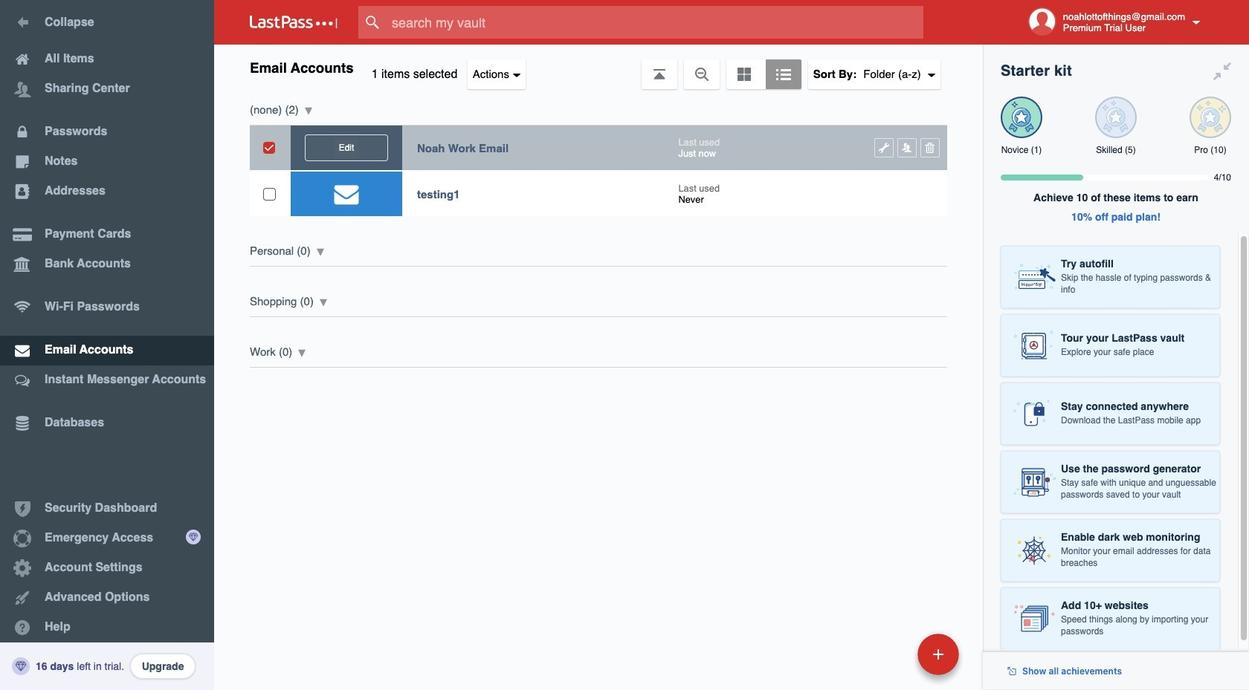 Task type: locate. For each thing, give the bounding box(es) containing it.
new item element
[[815, 633, 964, 676]]

main navigation navigation
[[0, 0, 214, 691]]



Task type: vqa. For each thing, say whether or not it's contained in the screenshot.
search my vault text field
yes



Task type: describe. For each thing, give the bounding box(es) containing it.
search my vault text field
[[358, 6, 952, 39]]

new item navigation
[[815, 630, 968, 691]]

Search search field
[[358, 6, 952, 39]]

lastpass image
[[250, 16, 338, 29]]

vault options navigation
[[214, 45, 983, 89]]



